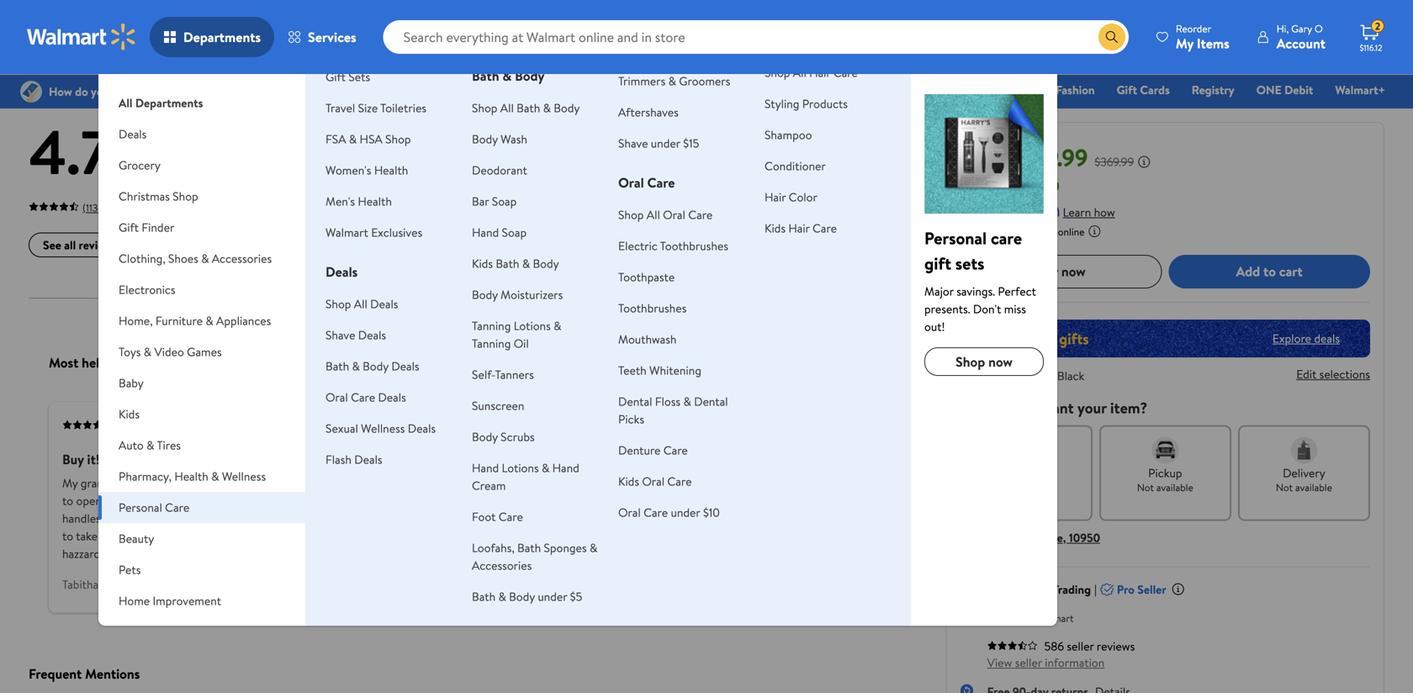 Task type: vqa. For each thing, say whether or not it's contained in the screenshot.
"compact"
no



Task type: locate. For each thing, give the bounding box(es) containing it.
1 helpful from the left
[[82, 354, 123, 372]]

1 vertical spatial lotions
[[502, 460, 539, 476]]

1 vertical spatial he
[[662, 511, 674, 527]]

had inside 'buy it!!!! my grandson loves it!!!! the only thing wrong with it is the handles to open the door. my grandson can't get in and out of it. they handles are hard to see and they are insane awkward place. we had to take one of the windows off so he could get in it duke's of hazzard style! lol other than that it runs great and look!!!!!'
[[380, 511, 398, 527]]

1 vertical spatial health
[[358, 193, 392, 210]]

was
[[677, 511, 696, 527]]

wellness down oral care deals
[[361, 420, 405, 437]]

so right was on the left bottom of the page
[[698, 511, 710, 527]]

2 horizontal spatial a
[[663, 528, 669, 545]]

electronics for the electronics link
[[857, 82, 914, 98]]

lotions up the oil
[[514, 318, 551, 334]]

cards
[[1141, 82, 1170, 98]]

dental up picks
[[619, 393, 653, 410]]

4 progress bar from the top
[[536, 185, 894, 188]]

& right trimmers
[[669, 73, 677, 89]]

customer reviews & ratings
[[29, 62, 270, 90]]

walmart image
[[27, 24, 136, 50]]

2 left year
[[573, 475, 580, 492]]

helpful up baby
[[82, 354, 123, 372]]

reviews for see all reviews
[[79, 237, 117, 253]]

see
[[162, 511, 179, 527]]

shave for shave under $15
[[619, 135, 648, 151]]

1 horizontal spatial now
[[1062, 262, 1086, 281]]

self-
[[472, 367, 495, 383]]

2 verified from the left
[[612, 418, 647, 432]]

garden
[[158, 624, 196, 640]]

1 tanning from the top
[[472, 318, 511, 334]]

personal for care
[[119, 499, 162, 516]]

0 vertical spatial soap
[[492, 193, 517, 210]]

1 horizontal spatial that
[[576, 528, 597, 545]]

product group up 'customer reviews & ratings'
[[32, 0, 233, 34]]

gift finder button
[[98, 212, 306, 243]]

0 horizontal spatial 3+
[[260, 10, 271, 24]]

buy inside 'buy it!!!! my grandson loves it!!!! the only thing wrong with it is the handles to open the door. my grandson can't get in and out of it. they handles are hard to see and they are insane awkward place. we had to take one of the windows off so he could get in it duke's of hazzard style! lol other than that it runs great and look!!!!!'
[[62, 450, 84, 469]]

beauty button
[[98, 523, 306, 555]]

insane
[[247, 511, 279, 527]]

product group up shop all hair care link
[[705, 0, 906, 34]]

0 vertical spatial handles
[[356, 475, 395, 492]]

21 right dec at bottom
[[1049, 480, 1058, 495]]

personal inside personal care gift sets major savings. perfect presents. don't miss out!
[[925, 226, 987, 250]]

soap for hand soap
[[502, 224, 527, 241]]

gift finder up write
[[119, 219, 174, 236]]

0 horizontal spatial shave
[[326, 327, 356, 343]]

0 horizontal spatial 3+ day shipping
[[260, 10, 327, 24]]

christmas inside christmas shop link
[[754, 82, 806, 98]]

bath up 'shop all bath & body'
[[472, 66, 500, 85]]

they
[[347, 493, 371, 509]]

personal for care
[[925, 226, 987, 250]]

now down online
[[1062, 262, 1086, 281]]

aftershaves
[[619, 104, 679, 120]]

1 horizontal spatial home
[[1004, 82, 1034, 98]]

0 horizontal spatial shipping
[[291, 10, 327, 24]]

are up one at the bottom left of page
[[104, 511, 120, 527]]

1 horizontal spatial not
[[1277, 480, 1294, 495]]

shave down the aftershaves link
[[619, 135, 648, 151]]

personal down loves
[[119, 499, 162, 516]]

grandson up open
[[81, 475, 128, 492]]

& inside tanning lotions & tanning oil
[[554, 318, 562, 334]]

1 horizontal spatial 3+ day shipping
[[484, 10, 552, 24]]

toothbrushes down shop all oral care
[[660, 238, 729, 254]]

care up products
[[834, 64, 858, 81]]

accessories
[[212, 250, 272, 267], [472, 558, 532, 574]]

christmas down shop all hair care link
[[754, 82, 806, 98]]

handles up they
[[356, 475, 395, 492]]

loves
[[130, 475, 156, 492]]

toothpaste link
[[619, 269, 675, 285]]

christmas shop inside dropdown button
[[119, 188, 198, 205]]

0 horizontal spatial finder
[[142, 219, 174, 236]]

available for delivery
[[1296, 480, 1333, 495]]

health for men's
[[358, 193, 392, 210]]

arrives
[[996, 480, 1027, 495]]

0 horizontal spatial not
[[1138, 480, 1155, 495]]

0 vertical spatial 21
[[903, 178, 913, 194]]

gift finder inside dropdown button
[[119, 219, 174, 236]]

pro
[[1118, 581, 1135, 598]]

improvement
[[153, 593, 221, 609]]

beauty
[[119, 531, 154, 547]]

oral for oral care under $10
[[619, 505, 641, 521]]

0 vertical spatial 2
[[1376, 19, 1381, 33]]

1 vertical spatial soap
[[502, 224, 527, 241]]

pharmacy, health & wellness
[[119, 468, 266, 485]]

1 available from the left
[[1157, 480, 1194, 495]]

all
[[64, 237, 76, 253]]

2 not from the left
[[1277, 480, 1294, 495]]

2 progress bar from the top
[[536, 147, 894, 151]]

1 horizontal spatial shave
[[619, 135, 648, 151]]

1 not from the left
[[1138, 480, 1155, 495]]

1 vertical spatial personal
[[119, 499, 162, 516]]

so right off
[[220, 528, 231, 545]]

3.4249 stars out of 5, based on 586 seller reviews element
[[988, 641, 1038, 651]]

gift for gift sets link
[[326, 69, 346, 85]]

0 horizontal spatial christmas shop
[[119, 188, 198, 205]]

shop all deals
[[326, 296, 398, 312]]

1 vertical spatial color
[[997, 368, 1025, 384]]

gift
[[326, 69, 346, 85], [676, 82, 696, 98], [1117, 82, 1138, 98], [119, 219, 139, 236]]

grocery up 'shop all bath & body'
[[549, 82, 590, 98]]

toothpaste
[[619, 269, 675, 285]]

shop all deals link
[[326, 296, 398, 312]]

& right shoes
[[201, 250, 209, 267]]

2 horizontal spatial out
[[620, 511, 638, 527]]

not inside pickup not available
[[1138, 480, 1155, 495]]

color for actual color :
[[997, 368, 1025, 384]]

games
[[187, 344, 222, 360]]

buy up open
[[62, 450, 84, 469]]

2 inside fun truck but not well built my 2 year old absolutely loved this chevy truck! he drove every chance he had for a whole month! then the drive motor on the wheels went out and he was so disappointed.  i started researching and that seems to be a common problem with it so we decided to return.
[[573, 475, 580, 492]]

1 vertical spatial home
[[119, 593, 150, 609]]

1 horizontal spatial dental
[[694, 393, 728, 410]]

shop inside dropdown button
[[173, 188, 198, 205]]

& inside 'loofahs, bath sponges & accessories'
[[590, 540, 598, 556]]

open
[[76, 493, 102, 509]]

2 vertical spatial health
[[175, 468, 209, 485]]

hand left the truck
[[553, 460, 580, 476]]

47
[[901, 196, 914, 213]]

of down deals dropdown button
[[149, 153, 168, 181]]

finder up write
[[142, 219, 174, 236]]

christmas shop for christmas shop link
[[754, 82, 835, 98]]

finder for gift finder link
[[699, 82, 732, 98]]

out up awkward
[[301, 493, 319, 509]]

gift finder for gift finder dropdown button
[[119, 219, 174, 236]]

0 horizontal spatial get
[[248, 493, 265, 509]]

0 vertical spatial electronics
[[857, 82, 914, 98]]

lol
[[134, 546, 149, 562]]

day
[[274, 10, 289, 24], [498, 10, 513, 24]]

2 day from the left
[[498, 10, 513, 24]]

now inside the buy now button
[[1062, 262, 1086, 281]]

1 horizontal spatial accessories
[[472, 558, 532, 574]]

1 horizontal spatial seller
[[1067, 638, 1095, 655]]

of inside "4.7 out of 5"
[[149, 153, 168, 181]]

0 vertical spatial christmas shop
[[754, 82, 835, 98]]

1 3+ day shipping from the left
[[260, 10, 327, 24]]

0 vertical spatial departments
[[183, 28, 261, 46]]

to left cart
[[1264, 262, 1277, 281]]

and up return.
[[555, 528, 573, 545]]

1 horizontal spatial gift finder
[[676, 82, 732, 98]]

with inside 'buy it!!!! my grandson loves it!!!! the only thing wrong with it is the handles to open the door. my grandson can't get in and out of it. they handles are hard to see and they are insane awkward place. we had to take one of the windows off so he could get in it duke's of hazzard style! lol other than that it runs great and look!!!!!'
[[292, 475, 314, 492]]

:
[[1025, 368, 1028, 384]]

0 vertical spatial gift finder
[[676, 82, 732, 98]]

0 vertical spatial christmas
[[754, 82, 806, 98]]

positive
[[126, 354, 172, 372]]

0 horizontal spatial wellness
[[222, 468, 266, 485]]

appliances
[[216, 313, 271, 329]]

christmas for christmas shop link
[[754, 82, 806, 98]]

1 horizontal spatial christmas
[[754, 82, 806, 98]]

0 vertical spatial buy
[[1037, 262, 1059, 281]]

& down loofahs, on the left bottom
[[499, 589, 506, 605]]

gift inside dropdown button
[[119, 219, 139, 236]]

intent image for pickup image
[[1152, 437, 1179, 464]]

2 horizontal spatial so
[[799, 528, 811, 545]]

motor
[[805, 493, 836, 509]]

0 horizontal spatial grocery
[[119, 157, 161, 173]]

pets button
[[98, 555, 306, 586]]

body wash link
[[472, 131, 528, 147]]

learn how
[[1063, 204, 1116, 220]]

1 vertical spatial 2
[[573, 475, 580, 492]]

0 horizontal spatial personal
[[119, 499, 162, 516]]

2 dental from the left
[[694, 393, 728, 410]]

accessories inside 'loofahs, bath sponges & accessories'
[[472, 558, 532, 574]]

0 vertical spatial finder
[[699, 82, 732, 98]]

reviews up all departments
[[119, 62, 185, 90]]

2 vertical spatial stars
[[492, 159, 516, 176]]

lotions inside hand lotions & hand cream
[[502, 460, 539, 476]]

shop down grocery dropdown button
[[173, 188, 198, 205]]

0 horizontal spatial available
[[1157, 480, 1194, 495]]

all for oral care
[[647, 207, 661, 223]]

2 up $116.12
[[1376, 19, 1381, 33]]

verified
[[120, 418, 154, 432], [612, 418, 647, 432]]

seller down 3.4249 stars out of 5, based on 586 seller reviews element in the bottom right of the page
[[1016, 655, 1043, 671]]

health down hsa
[[374, 162, 408, 178]]

windows
[[156, 528, 199, 545]]

0 horizontal spatial walmart
[[326, 224, 368, 241]]

0 horizontal spatial accessories
[[212, 250, 272, 267]]

grocery for grocery & essentials
[[549, 82, 590, 98]]

gift for gift cards link
[[1117, 82, 1138, 98]]

progress bar inside 21 button
[[536, 185, 894, 188]]

0 vertical spatial grocery
[[549, 82, 590, 98]]

verified up denture
[[612, 418, 647, 432]]

online
[[1059, 224, 1085, 239]]

all down the oral care
[[647, 207, 661, 223]]

shampoo
[[765, 127, 813, 143]]

fsa
[[326, 131, 346, 147]]

finder inside gift finder dropdown button
[[142, 219, 174, 236]]

edit selections button
[[1297, 366, 1371, 383]]

now inside shop now link
[[989, 353, 1013, 371]]

that down wheels
[[576, 528, 597, 545]]

personal up sets
[[925, 226, 987, 250]]

kids for kids
[[119, 406, 140, 422]]

1 horizontal spatial personal
[[925, 226, 987, 250]]

toy
[[936, 82, 953, 98]]

0 vertical spatial now
[[1062, 262, 1086, 281]]

3+ up bath & body on the top left of page
[[484, 10, 496, 24]]

truck
[[580, 450, 611, 469]]

items
[[1197, 34, 1230, 53]]

shipping up bath & body on the top left of page
[[516, 10, 552, 24]]

home for home
[[1004, 82, 1034, 98]]

had inside fun truck but not well built my 2 year old absolutely loved this chevy truck! he drove every chance he had for a whole month! then the drive motor on the wheels went out and he was so disappointed.  i started researching and that seems to be a common problem with it so we decided to return.
[[609, 493, 628, 509]]

accessories down loofahs, on the left bottom
[[472, 558, 532, 574]]

major
[[925, 283, 954, 300]]

he up runs
[[234, 528, 247, 545]]

1 horizontal spatial shipping
[[516, 10, 552, 24]]

tanning
[[472, 318, 511, 334], [472, 335, 511, 352]]

purchase up the "tires"
[[157, 418, 197, 432]]

a right "be"
[[663, 528, 669, 545]]

0 vertical spatial had
[[609, 493, 628, 509]]

dec
[[1029, 480, 1047, 495]]

home inside dropdown button
[[119, 593, 150, 609]]

walmart down men's
[[326, 224, 368, 241]]

home up the patio
[[119, 593, 150, 609]]

deals down all departments
[[119, 126, 147, 142]]

stars for 5 stars
[[492, 122, 516, 138]]

kids up auto
[[119, 406, 140, 422]]

sexual
[[326, 420, 358, 437]]

a right the for
[[648, 493, 654, 509]]

could
[[250, 528, 278, 545]]

hand soap
[[472, 224, 527, 241]]

1 progress bar from the top
[[536, 129, 894, 132]]

bar soap link
[[472, 193, 517, 210]]

learn more about strikethrough prices image
[[1138, 155, 1151, 169]]

0 horizontal spatial seller
[[1016, 655, 1043, 671]]

customer
[[29, 62, 115, 90]]

& right the patio
[[148, 624, 156, 640]]

0 horizontal spatial with
[[292, 475, 314, 492]]

1 vertical spatial tanning
[[472, 335, 511, 352]]

it!!!! left the
[[159, 475, 180, 492]]

now
[[961, 141, 1008, 174]]

purchased
[[1011, 224, 1056, 239]]

0 horizontal spatial product group
[[32, 0, 233, 34]]

3+ left services dropdown button at the left top of the page
[[260, 10, 271, 24]]

kids inside kids dropdown button
[[119, 406, 140, 422]]

to
[[1264, 262, 1277, 281], [62, 493, 73, 509], [148, 511, 159, 527], [62, 528, 73, 545], [634, 528, 645, 545], [874, 528, 885, 545]]

electronics for electronics dropdown button
[[119, 282, 176, 298]]

grocery for grocery
[[119, 157, 161, 173]]

tanning down body moisturizers link at the left of the page
[[472, 318, 511, 334]]

oral care under $10
[[619, 505, 720, 521]]

christmas inside christmas shop dropdown button
[[119, 188, 170, 205]]

hand up cream
[[472, 460, 499, 476]]

with up price when purchased online
[[1001, 204, 1023, 220]]

a right write
[[183, 237, 189, 253]]

up to sixty percent off deals. shop now. image
[[961, 320, 1371, 357]]

foot care
[[472, 509, 523, 525]]

helpful for negative
[[574, 354, 616, 372]]

1 purchase from the left
[[157, 418, 197, 432]]

one
[[1257, 82, 1282, 98]]

and right great
[[295, 546, 314, 562]]

shave under $15
[[619, 135, 700, 151]]

0 horizontal spatial are
[[104, 511, 120, 527]]

had down old
[[609, 493, 628, 509]]

oral up shop all oral care link
[[619, 173, 644, 192]]

1 most from the left
[[49, 354, 79, 372]]

shave for shave deals
[[326, 327, 356, 343]]

pharmacy, health & wellness button
[[98, 461, 306, 492]]

not inside the delivery not available
[[1277, 480, 1294, 495]]

lotions inside tanning lotions & tanning oil
[[514, 318, 551, 334]]

grocery inside dropdown button
[[119, 157, 161, 173]]

0 vertical spatial home
[[1004, 82, 1034, 98]]

my inside reorder my items
[[1176, 34, 1194, 53]]

2
[[1376, 19, 1381, 33], [573, 475, 580, 492]]

1 horizontal spatial are
[[228, 511, 244, 527]]

0 vertical spatial out
[[115, 153, 144, 181]]

1 vertical spatial electronics
[[119, 282, 176, 298]]

helpful for positive
[[82, 354, 123, 372]]

1 vertical spatial shave
[[326, 327, 356, 343]]

not down intent image for pickup
[[1138, 480, 1155, 495]]

most for most helpful negative review
[[541, 354, 571, 372]]

accessories down gift finder dropdown button
[[212, 250, 272, 267]]

2 vertical spatial reviews
[[1097, 638, 1136, 655]]

0 horizontal spatial reviews
[[79, 237, 117, 253]]

0 horizontal spatial day
[[274, 10, 289, 24]]

0 vertical spatial with
[[1001, 204, 1023, 220]]

kids for kids oral care
[[619, 473, 640, 490]]

finder inside gift finder link
[[699, 82, 732, 98]]

1 shipping from the left
[[291, 10, 327, 24]]

2 tanning from the top
[[472, 335, 511, 352]]

decided
[[831, 528, 871, 545]]

& down departments dropdown button
[[190, 62, 204, 90]]

1 vertical spatial it!!!!
[[159, 475, 180, 492]]

stars for 3 stars
[[492, 159, 516, 176]]

actual color :
[[961, 368, 1028, 384]]

3+
[[260, 10, 271, 24], [484, 10, 496, 24]]

home improvement
[[119, 593, 221, 609]]

deals button
[[98, 119, 306, 150]]

0 horizontal spatial electronics
[[119, 282, 176, 298]]

3 progress bar from the top
[[536, 166, 894, 169]]

buy now
[[1037, 262, 1086, 281]]

kids
[[765, 220, 786, 236], [472, 255, 493, 272], [119, 406, 140, 422], [619, 473, 640, 490]]

debit
[[1285, 82, 1314, 98]]

1 horizontal spatial most
[[541, 354, 571, 372]]

0 horizontal spatial out
[[115, 153, 144, 181]]

shop up electric
[[619, 207, 644, 223]]

stars up the 4 stars
[[492, 122, 516, 138]]

1 horizontal spatial 2
[[1376, 19, 1381, 33]]

shop right hsa
[[386, 131, 411, 147]]

0 vertical spatial wellness
[[361, 420, 405, 437]]

gift cards link
[[1110, 81, 1178, 99]]

1 horizontal spatial with
[[765, 528, 787, 545]]

1 horizontal spatial a
[[648, 493, 654, 509]]

then
[[729, 493, 754, 509]]

care up shop all oral care link
[[648, 173, 675, 192]]

of down we
[[356, 528, 367, 545]]

finder for gift finder dropdown button
[[142, 219, 174, 236]]

intent image for delivery image
[[1291, 437, 1318, 464]]

disappointed.
[[713, 511, 780, 527]]

shampoo link
[[765, 127, 813, 143]]

care inside personal care dropdown button
[[165, 499, 190, 516]]

shop right toy
[[956, 82, 982, 98]]

1 vertical spatial buy
[[62, 450, 84, 469]]

but
[[614, 450, 634, 469]]

with left is
[[292, 475, 314, 492]]

1 horizontal spatial day
[[498, 10, 513, 24]]

kids for kids bath & body
[[472, 255, 493, 272]]

shop now
[[956, 353, 1013, 371]]

0 horizontal spatial gift finder
[[119, 219, 174, 236]]

sexual wellness deals link
[[326, 420, 436, 437]]

with inside fun truck but not well built my 2 year old absolutely loved this chevy truck! he drove every chance he had for a whole month! then the drive motor on the wheels went out and he was so disappointed.  i started researching and that seems to be a common problem with it so we decided to return.
[[765, 528, 787, 545]]

3+ day shipping up bath & body on the top left of page
[[484, 10, 552, 24]]

1 vertical spatial 21
[[1049, 480, 1058, 495]]

auto & tires
[[119, 437, 181, 454]]

available inside the delivery not available
[[1296, 480, 1333, 495]]

electronics inside dropdown button
[[119, 282, 176, 298]]

out up reviews)
[[115, 153, 144, 181]]

oral care deals
[[326, 389, 406, 406]]

0 vertical spatial accessories
[[212, 250, 272, 267]]

my inside fun truck but not well built my 2 year old absolutely loved this chevy truck! he drove every chance he had for a whole month! then the drive motor on the wheels went out and he was so disappointed.  i started researching and that seems to be a common problem with it so we decided to return.
[[555, 475, 570, 492]]

health for women's
[[374, 162, 408, 178]]

body moisturizers
[[472, 287, 563, 303]]

product group
[[32, 0, 233, 34], [705, 0, 906, 34]]

3+ day shipping up services
[[260, 10, 327, 24]]

personal inside dropdown button
[[119, 499, 162, 516]]

it.
[[335, 493, 345, 509]]

add to cart button
[[1169, 255, 1371, 288]]

available inside pickup not available
[[1157, 480, 1194, 495]]

personal care image
[[925, 94, 1044, 214]]

gift finder up $15
[[676, 82, 732, 98]]

0 horizontal spatial dental
[[619, 393, 653, 410]]

denture care
[[619, 442, 688, 459]]

wash
[[501, 131, 528, 147]]

christmas for christmas shop dropdown button
[[119, 188, 170, 205]]

had
[[609, 493, 628, 509], [380, 511, 398, 527]]

1 vertical spatial accessories
[[472, 558, 532, 574]]

0 vertical spatial tanning
[[472, 318, 511, 334]]

that inside 'buy it!!!! my grandson loves it!!!! the only thing wrong with it is the handles to open the door. my grandson can't get in and out of it. they handles are hard to see and they are insane awkward place. we had to take one of the windows off so he could get in it duke's of hazzard style! lol other than that it runs great and look!!!!!'
[[207, 546, 228, 562]]

that inside fun truck but not well built my 2 year old absolutely loved this chevy truck! he drove every chance he had for a whole month! then the drive motor on the wheels went out and he was so disappointed.  i started researching and that seems to be a common problem with it so we decided to return.
[[576, 528, 597, 545]]

1 horizontal spatial verified purchase
[[612, 418, 689, 432]]

2 helpful from the left
[[574, 354, 616, 372]]

& left fun
[[542, 460, 550, 476]]

buy inside button
[[1037, 262, 1059, 281]]

& down shave deals link
[[352, 358, 360, 375]]

than
[[182, 546, 205, 562]]

2 available from the left
[[1296, 480, 1333, 495]]

color for hair color
[[789, 189, 818, 205]]

2 product group from the left
[[705, 0, 906, 34]]

0 horizontal spatial color
[[789, 189, 818, 205]]

2 most from the left
[[541, 354, 571, 372]]

information
[[1045, 655, 1105, 671]]

0 vertical spatial in
[[268, 493, 277, 509]]

toy shop link
[[928, 81, 989, 99]]

available down intent image for delivery
[[1296, 480, 1333, 495]]

buy it!!!! my grandson loves it!!!! the only thing wrong with it is the handles to open the door. my grandson can't get in and out of it. they handles are hard to see and they are insane awkward place. we had to take one of the windows off so he could get in it duke's of hazzard style! lol other than that it runs great and look!!!!!
[[62, 450, 398, 562]]

health inside dropdown button
[[175, 468, 209, 485]]

0 horizontal spatial he
[[234, 528, 247, 545]]

baby button
[[98, 368, 306, 399]]

progress bar
[[536, 129, 894, 132], [536, 147, 894, 151], [536, 166, 894, 169], [536, 185, 894, 188]]

gift finder for gift finder link
[[676, 82, 732, 98]]

1 dental from the left
[[619, 393, 653, 410]]

denture
[[619, 442, 661, 459]]

1 vertical spatial with
[[292, 475, 314, 492]]

gift for gift finder link
[[676, 82, 696, 98]]

now for shop now
[[989, 353, 1013, 371]]

deals inside "link"
[[499, 82, 527, 98]]



Task type: describe. For each thing, give the bounding box(es) containing it.
men's
[[326, 193, 355, 210]]

1 product group from the left
[[32, 0, 233, 34]]

seller for 586
[[1067, 638, 1095, 655]]

1 are from the left
[[104, 511, 120, 527]]

1 horizontal spatial it!!!!
[[159, 475, 180, 492]]

the right on
[[855, 493, 872, 509]]

& inside dental floss & dental picks
[[684, 393, 692, 410]]

Walmart Site-Wide search field
[[383, 20, 1129, 54]]

don't
[[974, 301, 1002, 317]]

it left is
[[317, 475, 324, 492]]

personal care
[[119, 499, 190, 516]]

deals up shop all deals link
[[326, 263, 358, 281]]

pets
[[119, 562, 141, 578]]

2 3+ from the left
[[484, 10, 496, 24]]

review for most helpful positive review
[[175, 354, 214, 372]]

& right the
[[211, 468, 219, 485]]

delivery not available
[[1277, 465, 1333, 495]]

month!
[[690, 493, 727, 509]]

and right see
[[182, 511, 200, 527]]

write a review
[[152, 237, 225, 253]]

deals up bath & body deals
[[358, 327, 386, 343]]

kids for kids hair care
[[765, 220, 786, 236]]

deals up shave deals
[[370, 296, 398, 312]]

products
[[803, 96, 848, 112]]

shave deals
[[326, 327, 386, 343]]

perfect
[[998, 283, 1037, 300]]

out inside fun truck but not well built my 2 year old absolutely loved this chevy truck! he drove every chance he had for a whole month! then the drive motor on the wheels went out and he was so disappointed.  i started researching and that seems to be a common problem with it so we decided to return.
[[620, 511, 638, 527]]

whole
[[657, 493, 687, 509]]

body scrubs link
[[472, 429, 535, 445]]

it left runs
[[231, 546, 238, 562]]

(1136 reviews)
[[82, 201, 142, 215]]

1 vertical spatial hair
[[765, 189, 786, 205]]

styling products
[[765, 96, 848, 112]]

aftershaves link
[[619, 104, 679, 120]]

all down 'customer reviews & ratings'
[[119, 95, 133, 111]]

gift for gift finder dropdown button
[[119, 219, 139, 236]]

4
[[483, 141, 490, 157]]

when
[[986, 224, 1009, 239]]

the up lol
[[136, 528, 153, 545]]

researching
[[828, 511, 887, 527]]

& up 'shop all bath & body'
[[503, 66, 512, 85]]

account
[[1277, 34, 1326, 53]]

awkward
[[282, 511, 326, 527]]

monroe, 10950
[[1024, 530, 1101, 546]]

deals up oral care deals
[[392, 358, 420, 375]]

the right then
[[757, 493, 774, 509]]

see
[[43, 237, 61, 253]]

legal information image
[[1089, 224, 1102, 238]]

miss
[[1005, 301, 1027, 317]]

gift cards
[[1117, 82, 1170, 98]]

departments inside dropdown button
[[183, 28, 261, 46]]

one debit link
[[1250, 81, 1322, 99]]

so inside 'buy it!!!! my grandson loves it!!!! the only thing wrong with it is the handles to open the door. my grandson can't get in and out of it. they handles are hard to see and they are insane awkward place. we had to take one of the windows off so he could get in it duke's of hazzard style! lol other than that it runs great and look!!!!!'
[[220, 528, 231, 545]]

2 horizontal spatial with
[[1001, 204, 1023, 220]]

registry
[[1192, 82, 1235, 98]]

& inside hand lotions & hand cream
[[542, 460, 550, 476]]

of left it.
[[321, 493, 332, 509]]

to left see
[[148, 511, 159, 527]]

care down hair color link
[[813, 220, 837, 236]]

oral care under $10 link
[[619, 505, 720, 521]]

accessories inside the clothing, shoes & accessories "dropdown button"
[[212, 250, 272, 267]]

kids hair care
[[765, 220, 837, 236]]

lotions for cream
[[502, 460, 539, 476]]

out inside 'buy it!!!! my grandson loves it!!!! the only thing wrong with it is the handles to open the door. my grandson can't get in and out of it. they handles are hard to see and they are insane awkward place. we had to take one of the windows off so he could get in it duke's of hazzard style! lol other than that it runs great and look!!!!!'
[[301, 493, 319, 509]]

seller for view
[[1016, 655, 1043, 671]]

& left essentials
[[593, 82, 601, 98]]

hand lotions & hand cream link
[[472, 460, 580, 494]]

on
[[839, 493, 852, 509]]

0 vertical spatial get
[[248, 493, 265, 509]]

deodorant link
[[472, 162, 527, 178]]

available for pickup
[[1157, 480, 1194, 495]]

care right not
[[664, 442, 688, 459]]

buy for buy now
[[1037, 262, 1059, 281]]

to down researching
[[874, 528, 885, 545]]

oral for oral care
[[619, 173, 644, 192]]

3 stars
[[483, 159, 516, 176]]

all for bath & body
[[501, 100, 514, 116]]

my up open
[[62, 475, 78, 492]]

to left open
[[62, 493, 73, 509]]

door.
[[124, 493, 150, 509]]

1 vertical spatial a
[[648, 493, 654, 509]]

and up awkward
[[280, 493, 299, 509]]

2 3+ day shipping from the left
[[484, 10, 552, 24]]

2 shipping from the left
[[516, 10, 552, 24]]

tabitha
[[62, 577, 99, 593]]

1 vertical spatial grandson
[[171, 493, 218, 509]]

oral up electric toothbrushes link
[[663, 207, 686, 223]]

to left take
[[62, 528, 73, 545]]

(1136
[[82, 201, 103, 215]]

is
[[327, 475, 334, 492]]

shop up styling
[[765, 64, 791, 81]]

deals right flash
[[355, 452, 383, 468]]

out inside "4.7 out of 5"
[[115, 153, 144, 181]]

2 horizontal spatial he
[[662, 511, 674, 527]]

1 horizontal spatial get
[[280, 528, 297, 545]]

1 verified from the left
[[120, 418, 154, 432]]

affirm image
[[1026, 203, 1060, 217]]

one
[[100, 528, 120, 545]]

0 vertical spatial he
[[594, 493, 606, 509]]

oral for oral care deals
[[326, 389, 348, 406]]

soap for bar soap
[[492, 193, 517, 210]]

4.7
[[29, 109, 112, 194]]

it inside fun truck but not well built my 2 year old absolutely loved this chevy truck! he drove every chance he had for a whole month! then the drive motor on the wheels went out and he was so disappointed.  i started researching and that seems to be a common problem with it so we decided to return.
[[789, 528, 797, 545]]

1 verified purchase from the left
[[120, 418, 197, 432]]

to inside button
[[1264, 262, 1277, 281]]

of right one at the bottom left of page
[[122, 528, 133, 545]]

it down awkward
[[312, 528, 319, 545]]

2 vertical spatial under
[[538, 589, 568, 605]]

toy shop
[[936, 82, 982, 98]]

1 3+ from the left
[[260, 10, 271, 24]]

care up "be"
[[644, 505, 668, 521]]

2 vertical spatial a
[[663, 528, 669, 545]]

& down bath & body on the top left of page
[[543, 100, 551, 116]]

mentions
[[85, 665, 140, 683]]

sponges
[[544, 540, 587, 556]]

now for buy now
[[1062, 262, 1086, 281]]

year
[[582, 475, 604, 492]]

services button
[[274, 17, 370, 57]]

loofahs,
[[472, 540, 515, 556]]

wheels
[[555, 511, 590, 527]]

lotions for oil
[[514, 318, 551, 334]]

look!!!!!
[[317, 546, 355, 562]]

1 vertical spatial walmart
[[1038, 611, 1074, 626]]

health for pharmacy,
[[175, 468, 209, 485]]

christmas shop for christmas shop dropdown button
[[119, 188, 198, 205]]

the right is
[[337, 475, 354, 492]]

i
[[783, 511, 786, 527]]

the right open
[[104, 493, 121, 509]]

runs
[[241, 546, 263, 562]]

bath down deals "link"
[[517, 100, 541, 116]]

deals left vs
[[408, 420, 436, 437]]

care
[[991, 226, 1023, 250]]

and up "be"
[[640, 511, 659, 527]]

he inside 'buy it!!!! my grandson loves it!!!! the only thing wrong with it is the handles to open the door. my grandson can't get in and out of it. they handles are hard to see and they are insane awkward place. we had to take one of the windows off so he could get in it duke's of hazzard style! lol other than that it runs great and look!!!!!'
[[234, 528, 247, 545]]

oral down not
[[642, 473, 665, 490]]

old
[[607, 475, 623, 492]]

not for pickup
[[1138, 480, 1155, 495]]

gift finder link
[[668, 81, 740, 99]]

1 horizontal spatial wellness
[[361, 420, 405, 437]]

the
[[183, 475, 201, 492]]

picks
[[619, 411, 645, 428]]

care up whole
[[668, 473, 692, 490]]

chance
[[555, 493, 591, 509]]

all for deals
[[354, 296, 368, 312]]

shop up shave deals
[[326, 296, 351, 312]]

1 horizontal spatial handles
[[356, 475, 395, 492]]

1 horizontal spatial in
[[300, 528, 309, 545]]

& left the "tires"
[[147, 437, 154, 454]]

0 vertical spatial reviews
[[119, 62, 185, 90]]

care right foot
[[499, 509, 523, 525]]

shop up 5 stars
[[472, 100, 498, 116]]

& right fsa at top left
[[349, 131, 357, 147]]

all up styling products link
[[793, 64, 807, 81]]

care down 21 button
[[689, 207, 713, 223]]

bar
[[472, 193, 489, 210]]

hand for hand soap
[[472, 224, 499, 241]]

care down bath & body deals
[[351, 389, 375, 406]]

& right furniture
[[206, 313, 213, 329]]

jacinda
[[555, 577, 593, 593]]

reviews for 586 seller reviews
[[1097, 638, 1136, 655]]

deals up sexual wellness deals
[[378, 389, 406, 406]]

0 vertical spatial walmart
[[326, 224, 368, 241]]

& up moisturizers
[[522, 255, 530, 272]]

most for most helpful positive review
[[49, 354, 79, 372]]

electric toothbrushes link
[[619, 238, 729, 254]]

2 verified purchase from the left
[[612, 418, 689, 432]]

bath & body under $5
[[472, 589, 583, 605]]

loofahs, bath sponges & accessories
[[472, 540, 598, 574]]

shop down shop all hair care link
[[809, 82, 835, 98]]

shop up "how"
[[956, 353, 986, 371]]

1 horizontal spatial 5
[[483, 122, 489, 138]]

christmas shop link
[[747, 81, 843, 99]]

2 vertical spatial hair
[[789, 220, 810, 236]]

deals inside dropdown button
[[119, 126, 147, 142]]

teeth whitening link
[[619, 362, 702, 379]]

search icon image
[[1106, 30, 1119, 44]]

baby
[[119, 375, 144, 391]]

Search search field
[[383, 20, 1129, 54]]

frequent mentions
[[29, 665, 140, 683]]

sets
[[956, 252, 985, 275]]

(1136 reviews) link
[[29, 197, 142, 216]]

hair color
[[765, 189, 818, 205]]

you
[[1015, 397, 1039, 418]]

buy for buy it!!!! my grandson loves it!!!! the only thing wrong with it is the handles to open the door. my grandson can't get in and out of it. they handles are hard to see and they are insane awkward place. we had to take one of the windows off so he could get in it duke's of hazzard style! lol other than that it runs great and look!!!!!
[[62, 450, 84, 469]]

walmart+ link
[[1328, 81, 1394, 99]]

grocery & essentials link
[[542, 81, 661, 99]]

how
[[961, 397, 991, 418]]

save
[[985, 177, 1007, 194]]

hard
[[123, 511, 145, 527]]

0 horizontal spatial 5
[[173, 109, 206, 194]]

my up see
[[153, 493, 169, 509]]

0 horizontal spatial in
[[268, 493, 277, 509]]

0 vertical spatial grandson
[[81, 475, 128, 492]]

0 vertical spatial under
[[651, 135, 681, 151]]

patio
[[119, 624, 145, 640]]

home for home improvement
[[119, 593, 150, 609]]

kids bath & body link
[[472, 255, 559, 272]]

0 horizontal spatial a
[[183, 237, 189, 253]]

wellness inside dropdown button
[[222, 468, 266, 485]]

0 vertical spatial hair
[[810, 64, 831, 81]]

stars for 4 stars
[[493, 141, 517, 157]]

add
[[1237, 262, 1261, 281]]

0 vertical spatial toothbrushes
[[660, 238, 729, 254]]

not for delivery
[[1277, 480, 1294, 495]]

21 inside button
[[1049, 480, 1058, 495]]

progress bar for 55
[[536, 147, 894, 151]]

bath inside 'loofahs, bath sponges & accessories'
[[518, 540, 541, 556]]

1 horizontal spatial so
[[698, 511, 710, 527]]

review for most helpful negative review
[[672, 354, 711, 372]]

21 button
[[477, 178, 926, 194]]

1 vertical spatial toothbrushes
[[619, 300, 687, 316]]

& right toys
[[144, 344, 152, 360]]

1 vertical spatial departments
[[135, 95, 203, 111]]

home improvement button
[[98, 586, 306, 617]]

2 purchase from the left
[[650, 418, 689, 432]]

most helpful negative review
[[541, 354, 711, 372]]

duke's
[[322, 528, 353, 545]]

progress bar for 39
[[536, 166, 894, 169]]

progress bar for 974
[[536, 129, 894, 132]]

star
[[489, 196, 509, 213]]

you
[[964, 177, 983, 194]]

sexual wellness deals
[[326, 420, 436, 437]]

to left "be"
[[634, 528, 645, 545]]

flash deals link
[[326, 452, 383, 468]]

bath down loofahs, on the left bottom
[[472, 589, 496, 605]]

bath down shave deals link
[[326, 358, 349, 375]]

0 horizontal spatial it!!!!
[[87, 450, 112, 469]]

fashion
[[1056, 82, 1095, 98]]

hand for hand lotions & hand cream
[[472, 460, 499, 476]]

reviews)
[[106, 201, 142, 215]]

bath down hand soap
[[496, 255, 520, 272]]

size
[[358, 100, 378, 116]]

2 are from the left
[[228, 511, 244, 527]]

rongtrading
[[1027, 581, 1092, 598]]

0 horizontal spatial handles
[[62, 511, 101, 527]]

1 day from the left
[[274, 10, 289, 24]]

whitening
[[650, 362, 702, 379]]

video
[[154, 344, 184, 360]]

1 vertical spatial under
[[671, 505, 701, 521]]

shop all hair care link
[[765, 64, 858, 81]]

you save $180.00
[[964, 177, 1060, 195]]



